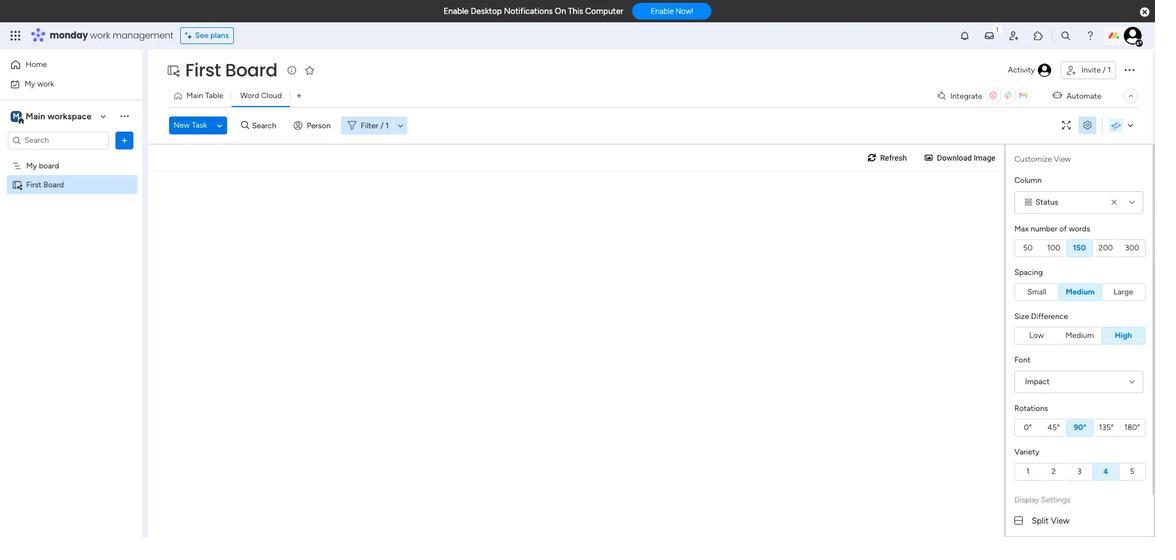 Task type: locate. For each thing, give the bounding box(es) containing it.
0 horizontal spatial board
[[43, 180, 64, 190]]

invite members image
[[1009, 30, 1020, 41]]

45° button
[[1041, 419, 1067, 437]]

5
[[1131, 467, 1135, 477]]

collapse board header image
[[1127, 92, 1136, 100]]

work down home
[[37, 79, 54, 88]]

0 horizontal spatial options image
[[119, 135, 130, 146]]

table
[[205, 91, 224, 100]]

large
[[1114, 287, 1134, 297]]

enable inside enable now! 'button'
[[651, 7, 674, 16]]

work
[[90, 29, 110, 42], [37, 79, 54, 88]]

view
[[1054, 155, 1072, 164], [1051, 516, 1070, 526]]

options image
[[1123, 63, 1137, 76], [119, 135, 130, 146]]

my work button
[[7, 75, 120, 93]]

on
[[555, 6, 566, 16]]

main inside button
[[186, 91, 203, 100]]

add view image
[[297, 92, 302, 100]]

list box containing my board
[[0, 154, 142, 345]]

/
[[1103, 65, 1106, 75], [381, 121, 384, 130]]

arrow down image
[[394, 119, 407, 132]]

work for my
[[37, 79, 54, 88]]

shareable board image
[[166, 64, 180, 77], [12, 179, 22, 190]]

first board down the my board
[[26, 180, 64, 190]]

1
[[1108, 65, 1112, 75], [386, 121, 389, 130], [1027, 467, 1030, 477]]

0 vertical spatial first board
[[185, 58, 278, 83]]

high button
[[1102, 327, 1146, 345]]

medium for size difference
[[1066, 331, 1094, 341]]

first inside list box
[[26, 180, 42, 190]]

0 vertical spatial medium button
[[1059, 283, 1102, 301]]

main inside workspace selection element
[[26, 111, 45, 121]]

small button
[[1015, 283, 1059, 301]]

300
[[1126, 243, 1140, 253]]

enable for enable desktop notifications on this computer
[[444, 6, 469, 16]]

0 horizontal spatial enable
[[444, 6, 469, 16]]

100
[[1048, 243, 1061, 253]]

display
[[1015, 495, 1040, 505]]

main
[[186, 91, 203, 100], [26, 111, 45, 121]]

0 vertical spatial medium
[[1066, 287, 1095, 297]]

view right split
[[1051, 516, 1070, 526]]

1 vertical spatial work
[[37, 79, 54, 88]]

0 vertical spatial board
[[225, 58, 278, 83]]

max number of words
[[1015, 224, 1091, 234]]

number
[[1031, 224, 1058, 234]]

5 button
[[1120, 463, 1146, 481]]

my inside 'button'
[[25, 79, 35, 88]]

enable
[[444, 6, 469, 16], [651, 7, 674, 16]]

invite / 1 button
[[1061, 61, 1117, 79]]

0 horizontal spatial /
[[381, 121, 384, 130]]

1 vertical spatial main
[[26, 111, 45, 121]]

workspace selection element
[[11, 110, 93, 124]]

options image down workspace options icon
[[119, 135, 130, 146]]

1 vertical spatial view
[[1051, 516, 1070, 526]]

first up main table on the top of page
[[185, 58, 221, 83]]

/ right invite
[[1103, 65, 1106, 75]]

200 button
[[1093, 240, 1120, 257]]

my
[[25, 79, 35, 88], [26, 161, 37, 171]]

workspace options image
[[119, 111, 130, 122]]

new task button
[[169, 117, 212, 135]]

view right customize
[[1054, 155, 1072, 164]]

first board up the table
[[185, 58, 278, 83]]

0 horizontal spatial shareable board image
[[12, 179, 22, 190]]

1 horizontal spatial work
[[90, 29, 110, 42]]

0 vertical spatial view
[[1054, 155, 1072, 164]]

2 button
[[1041, 463, 1067, 481]]

main workspace
[[26, 111, 92, 121]]

view for split view
[[1051, 516, 1070, 526]]

main right workspace image
[[26, 111, 45, 121]]

First Board field
[[183, 58, 280, 83]]

my inside list box
[[26, 161, 37, 171]]

150 button
[[1067, 240, 1093, 257]]

v2 search image
[[241, 119, 249, 132]]

my down home
[[25, 79, 35, 88]]

1 horizontal spatial options image
[[1123, 63, 1137, 76]]

option
[[0, 156, 142, 158]]

activity button
[[1004, 61, 1057, 79]]

135° button
[[1094, 419, 1120, 437]]

word cloud button
[[232, 87, 290, 105]]

1 horizontal spatial /
[[1103, 65, 1106, 75]]

filter
[[361, 121, 379, 130]]

add to favorites image
[[304, 64, 316, 76]]

1 right invite
[[1108, 65, 1112, 75]]

font
[[1015, 356, 1031, 365]]

medium button up difference
[[1059, 283, 1102, 301]]

medium button for spacing
[[1059, 283, 1102, 301]]

angle down image
[[217, 121, 222, 130]]

customize
[[1015, 155, 1052, 164]]

0 vertical spatial /
[[1103, 65, 1106, 75]]

2 horizontal spatial 1
[[1108, 65, 1112, 75]]

see plans
[[195, 31, 229, 40]]

1 vertical spatial my
[[26, 161, 37, 171]]

open full screen image
[[1058, 121, 1076, 130]]

enable left desktop
[[444, 6, 469, 16]]

1 vertical spatial shareable board image
[[12, 179, 22, 190]]

50
[[1024, 243, 1033, 253]]

apps image
[[1033, 30, 1045, 41]]

board up word
[[225, 58, 278, 83]]

difference
[[1032, 312, 1069, 321]]

Search field
[[249, 118, 283, 133]]

/ right filter
[[381, 121, 384, 130]]

1 left arrow down icon
[[386, 121, 389, 130]]

1 vertical spatial options image
[[119, 135, 130, 146]]

0 horizontal spatial first board
[[26, 180, 64, 190]]

board down board
[[43, 180, 64, 190]]

impact
[[1026, 377, 1050, 387]]

my left board
[[26, 161, 37, 171]]

medium up difference
[[1066, 287, 1095, 297]]

list box
[[0, 154, 142, 345]]

1 horizontal spatial 1
[[1027, 467, 1030, 477]]

board
[[39, 161, 59, 171]]

new task
[[174, 121, 207, 130]]

main for main workspace
[[26, 111, 45, 121]]

medium down difference
[[1066, 331, 1094, 341]]

medium button down difference
[[1059, 327, 1102, 345]]

dapulse close image
[[1141, 7, 1150, 18]]

100 button
[[1041, 240, 1067, 257]]

inbox image
[[984, 30, 995, 41]]

1 vertical spatial 1
[[386, 121, 389, 130]]

person
[[307, 121, 331, 130]]

cloud
[[261, 91, 282, 100]]

1 vertical spatial /
[[381, 121, 384, 130]]

jacob simon image
[[1124, 27, 1142, 45]]

view for customize view
[[1054, 155, 1072, 164]]

0 vertical spatial work
[[90, 29, 110, 42]]

1 horizontal spatial shareable board image
[[166, 64, 180, 77]]

90° button
[[1067, 419, 1094, 437]]

1 vertical spatial first board
[[26, 180, 64, 190]]

90°
[[1074, 423, 1087, 433]]

/ for invite
[[1103, 65, 1106, 75]]

word cloud
[[240, 91, 282, 100]]

1 vertical spatial board
[[43, 180, 64, 190]]

0 horizontal spatial main
[[26, 111, 45, 121]]

0 horizontal spatial first
[[26, 180, 42, 190]]

0 vertical spatial first
[[185, 58, 221, 83]]

200
[[1099, 243, 1114, 253]]

first down the my board
[[26, 180, 42, 190]]

1 horizontal spatial enable
[[651, 7, 674, 16]]

0 vertical spatial main
[[186, 91, 203, 100]]

see
[[195, 31, 209, 40]]

1 vertical spatial first
[[26, 180, 42, 190]]

1 vertical spatial medium button
[[1059, 327, 1102, 345]]

1 vertical spatial medium
[[1066, 331, 1094, 341]]

1 horizontal spatial main
[[186, 91, 203, 100]]

enable left now! on the top right
[[651, 7, 674, 16]]

v2 status outline image
[[1026, 198, 1032, 206]]

enable desktop notifications on this computer
[[444, 6, 624, 16]]

home button
[[7, 56, 120, 74]]

work inside 'button'
[[37, 79, 54, 88]]

select product image
[[10, 30, 21, 41]]

0 horizontal spatial work
[[37, 79, 54, 88]]

main left the table
[[186, 91, 203, 100]]

0°
[[1025, 423, 1032, 433]]

/ inside button
[[1103, 65, 1106, 75]]

large button
[[1102, 283, 1146, 301]]

management
[[113, 29, 173, 42]]

enable now! button
[[633, 3, 712, 20]]

0 horizontal spatial 1
[[386, 121, 389, 130]]

135°
[[1100, 423, 1114, 433]]

board
[[225, 58, 278, 83], [43, 180, 64, 190]]

plans
[[210, 31, 229, 40]]

size
[[1015, 312, 1030, 321]]

medium
[[1066, 287, 1095, 297], [1066, 331, 1094, 341]]

0 vertical spatial my
[[25, 79, 35, 88]]

options image up collapse board header icon at the top right
[[1123, 63, 1137, 76]]

medium button
[[1059, 283, 1102, 301], [1059, 327, 1102, 345]]

work right monday
[[90, 29, 110, 42]]

customize view
[[1015, 155, 1072, 164]]

shareable board image inside list box
[[12, 179, 22, 190]]

1 down variety at the right bottom of the page
[[1027, 467, 1030, 477]]

0 vertical spatial 1
[[1108, 65, 1112, 75]]



Task type: describe. For each thing, give the bounding box(es) containing it.
my work
[[25, 79, 54, 88]]

work for monday
[[90, 29, 110, 42]]

150
[[1074, 243, 1087, 253]]

max
[[1015, 224, 1029, 234]]

dapulse integrations image
[[938, 92, 946, 100]]

word
[[240, 91, 259, 100]]

workspace image
[[11, 110, 22, 123]]

column
[[1015, 176, 1042, 185]]

show board description image
[[285, 65, 299, 76]]

spacing
[[1015, 268, 1043, 277]]

board inside list box
[[43, 180, 64, 190]]

split view
[[1032, 516, 1070, 526]]

1 image
[[993, 23, 1003, 35]]

search everything image
[[1061, 30, 1072, 41]]

now!
[[676, 7, 694, 16]]

variety
[[1015, 448, 1040, 457]]

of
[[1060, 224, 1067, 234]]

0 vertical spatial options image
[[1123, 63, 1137, 76]]

automate
[[1067, 91, 1102, 101]]

medium for spacing
[[1066, 287, 1095, 297]]

/ for filter
[[381, 121, 384, 130]]

0 vertical spatial shareable board image
[[166, 64, 180, 77]]

this
[[568, 6, 583, 16]]

task
[[192, 121, 207, 130]]

person button
[[289, 117, 338, 135]]

monday
[[50, 29, 88, 42]]

1 horizontal spatial first board
[[185, 58, 278, 83]]

main table button
[[169, 87, 232, 105]]

notifications image
[[960, 30, 971, 41]]

display settings
[[1015, 495, 1071, 505]]

words
[[1069, 224, 1091, 234]]

2
[[1052, 467, 1056, 477]]

status
[[1036, 197, 1059, 207]]

help image
[[1085, 30, 1097, 41]]

home
[[26, 60, 47, 69]]

my board
[[26, 161, 59, 171]]

my for my board
[[26, 161, 37, 171]]

m
[[13, 111, 20, 121]]

monday work management
[[50, 29, 173, 42]]

300 button
[[1120, 240, 1146, 257]]

settings
[[1042, 495, 1071, 505]]

180° button
[[1120, 419, 1146, 437]]

180°
[[1125, 423, 1141, 433]]

1 horizontal spatial first
[[185, 58, 221, 83]]

main for main table
[[186, 91, 203, 100]]

3
[[1078, 467, 1082, 477]]

45°
[[1048, 423, 1060, 433]]

desktop
[[471, 6, 502, 16]]

enable now!
[[651, 7, 694, 16]]

invite
[[1082, 65, 1101, 75]]

computer
[[586, 6, 624, 16]]

integrate
[[951, 91, 983, 101]]

low
[[1030, 331, 1044, 341]]

split
[[1032, 516, 1049, 526]]

rotations
[[1015, 404, 1049, 413]]

0° button
[[1015, 419, 1041, 437]]

Search in workspace field
[[23, 134, 93, 147]]

medium button for size difference
[[1059, 327, 1102, 345]]

size difference
[[1015, 312, 1069, 321]]

see plans button
[[180, 27, 234, 44]]

first board inside list box
[[26, 180, 64, 190]]

v2 split view image
[[1015, 515, 1023, 528]]

1 button
[[1015, 463, 1041, 481]]

new
[[174, 121, 190, 130]]

3 button
[[1067, 463, 1093, 481]]

low button
[[1015, 327, 1059, 345]]

1 horizontal spatial board
[[225, 58, 278, 83]]

invite / 1
[[1082, 65, 1112, 75]]

filter / 1
[[361, 121, 389, 130]]

settings image
[[1079, 121, 1097, 130]]

activity
[[1008, 65, 1036, 75]]

2 vertical spatial 1
[[1027, 467, 1030, 477]]

enable for enable now!
[[651, 7, 674, 16]]

main table
[[186, 91, 224, 100]]

high
[[1116, 331, 1133, 341]]

my for my work
[[25, 79, 35, 88]]

4
[[1104, 467, 1109, 477]]

1 for invite / 1
[[1108, 65, 1112, 75]]

autopilot image
[[1053, 88, 1063, 103]]

1 for filter / 1
[[386, 121, 389, 130]]

workspace
[[47, 111, 92, 121]]

50 button
[[1015, 240, 1041, 257]]

4 button
[[1093, 463, 1120, 481]]



Task type: vqa. For each thing, say whether or not it's contained in the screenshot.


